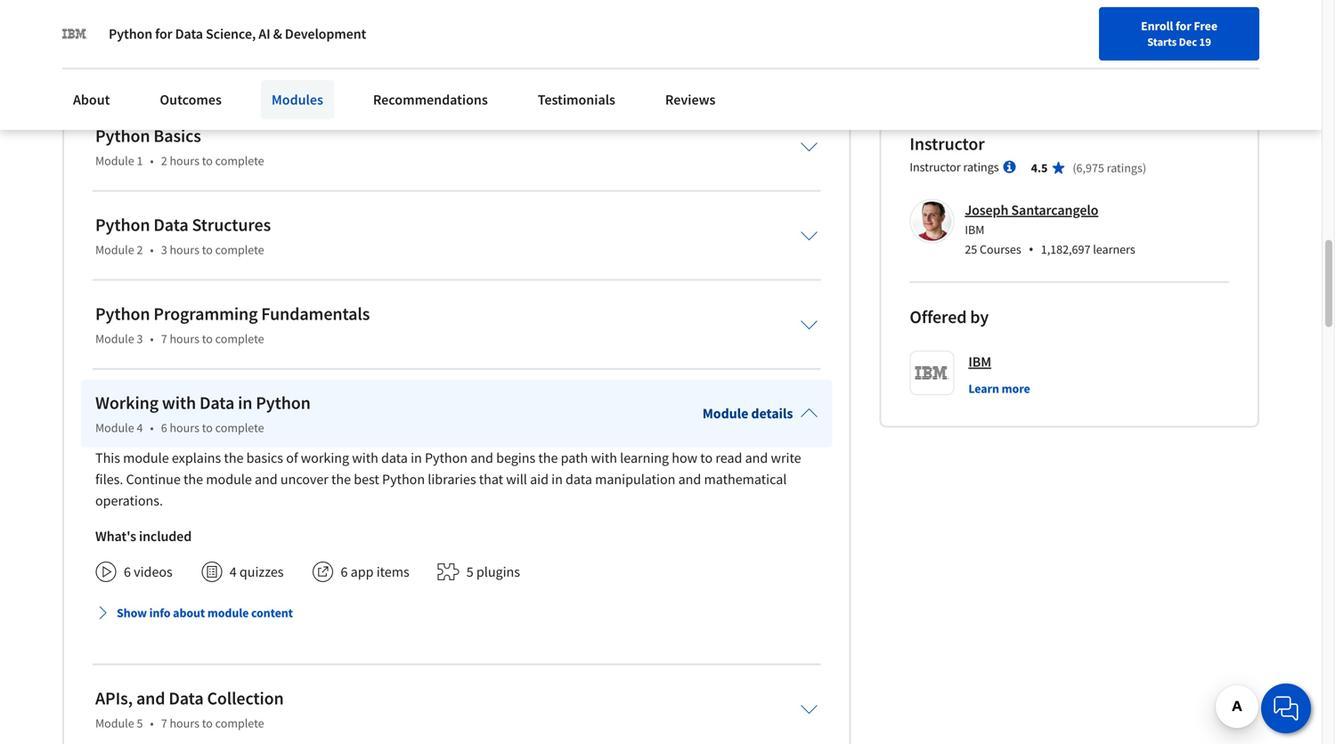 Task type: locate. For each thing, give the bounding box(es) containing it.
of up ability
[[719, 0, 731, 2]]

3 inside python data structures module 2 • 3 hours to complete
[[161, 242, 167, 258]]

and right apis,
[[136, 688, 165, 710]]

of up uncover
[[286, 450, 298, 467]]

0 horizontal spatial data
[[351, 3, 377, 20]]

with right working on the left bottom of the page
[[162, 392, 196, 414]]

4 complete from the top
[[215, 420, 264, 436]]

6 inside working with data in python module 4 • 6 hours to complete
[[161, 420, 167, 436]]

2 horizontal spatial data
[[566, 471, 592, 489]]

1 horizontal spatial for
[[540, 3, 557, 20]]

6 up the continue
[[161, 420, 167, 436]]

offered by
[[910, 306, 989, 328]]

chat with us image
[[1272, 695, 1301, 723]]

• inside python data structures module 2 • 3 hours to complete
[[150, 242, 154, 258]]

7 inside apis, and data collection module 5 • 7 hours to complete
[[161, 716, 167, 732]]

6 left the videos
[[124, 564, 131, 581]]

python inside python data structures module 2 • 3 hours to complete
[[95, 214, 150, 236]]

data inside working with data in python module 4 • 6 hours to complete
[[200, 392, 234, 414]]

and down how at the bottom right
[[678, 471, 701, 489]]

4 down working on the left bottom of the page
[[137, 420, 143, 436]]

by inside kickstart your learning of python with this beginner-friendly self-paced course taught by an expert. python is one of the most popular languages in the programming and data science world and demand for individuals who have the ability to apply python has never been higher.
[[558, 0, 572, 2]]

1 horizontal spatial 3
[[161, 242, 167, 258]]

6 videos
[[124, 564, 173, 581]]

0 vertical spatial 3
[[161, 242, 167, 258]]

1 horizontal spatial learning
[[620, 450, 669, 467]]

0 vertical spatial ibm
[[965, 222, 985, 238]]

about
[[173, 606, 205, 622]]

learn
[[969, 381, 999, 397]]

data
[[175, 25, 203, 43], [154, 214, 189, 236], [200, 392, 234, 414], [169, 688, 204, 710]]

module up the continue
[[123, 450, 169, 467]]

•
[[150, 153, 154, 169], [1029, 240, 1034, 259], [150, 242, 154, 258], [150, 331, 154, 347], [150, 420, 154, 436], [150, 716, 154, 732]]

mathematical
[[704, 471, 787, 489]]

instructor up joseph santarcangelo icon
[[910, 159, 961, 175]]

2 horizontal spatial of
[[719, 0, 731, 2]]

1 vertical spatial more
[[1002, 381, 1030, 397]]

and up mathematical at bottom
[[745, 450, 768, 467]]

1 horizontal spatial 2
[[161, 153, 167, 169]]

and down course
[[463, 3, 485, 20]]

friendly
[[364, 0, 408, 2]]

to down the outcomes link
[[202, 153, 213, 169]]

ratings right 6,975
[[1107, 160, 1143, 176]]

complete inside python data structures module 2 • 3 hours to complete
[[215, 242, 264, 258]]

4 inside working with data in python module 4 • 6 hours to complete
[[137, 420, 143, 436]]

1 horizontal spatial of
[[286, 450, 298, 467]]

more right learn
[[1002, 381, 1030, 397]]

1,182,697
[[1041, 242, 1091, 258]]

0 vertical spatial more
[[97, 54, 130, 71]]

show info about module content button
[[88, 597, 300, 630]]

2 7 from the top
[[161, 716, 167, 732]]

ibm image
[[62, 21, 87, 46]]

structures
[[192, 214, 271, 236]]

3 up working on the left bottom of the page
[[137, 331, 143, 347]]

2 vertical spatial module
[[207, 606, 249, 622]]

module inside show info about module content dropdown button
[[207, 606, 249, 622]]

0 vertical spatial learning
[[145, 0, 193, 2]]

ibm
[[965, 222, 985, 238], [969, 353, 992, 371]]

data down friendly
[[351, 3, 377, 20]]

enroll
[[1141, 18, 1174, 34]]

module right about
[[207, 606, 249, 622]]

module down explains
[[206, 471, 252, 489]]

data for and
[[169, 688, 204, 710]]

4.5
[[1031, 160, 1048, 176]]

kickstart
[[62, 0, 112, 2]]

to inside this module explains the basics of working with data in python and begins the path with learning how to read and write files. continue the module and uncover the best python libraries that will aid in data manipulation and mathematical operations.
[[700, 450, 713, 467]]

read
[[62, 54, 93, 71]]

one
[[694, 0, 716, 2]]

0 horizontal spatial more
[[97, 54, 130, 71]]

to right how at the bottom right
[[700, 450, 713, 467]]

menu item
[[948, 18, 1063, 76]]

0 vertical spatial 4
[[137, 420, 143, 436]]

1 vertical spatial 3
[[137, 331, 143, 347]]

aid
[[530, 471, 549, 489]]

more inside button
[[1002, 381, 1030, 397]]

joseph santarcangelo image
[[913, 202, 952, 241]]

1 instructor from the top
[[910, 133, 985, 155]]

4
[[137, 420, 143, 436], [230, 564, 237, 581]]

3 up the programming
[[161, 242, 167, 258]]

the down is
[[685, 3, 704, 20]]

1 complete from the top
[[215, 153, 264, 169]]

to down the programming
[[202, 331, 213, 347]]

1 horizontal spatial 4
[[230, 564, 237, 581]]

1 vertical spatial 5
[[137, 716, 143, 732]]

for up dec
[[1176, 18, 1192, 34]]

python inside python programming fundamentals module 3 • 7 hours to complete
[[95, 303, 150, 325]]

libraries
[[428, 471, 476, 489]]

0 vertical spatial 5
[[467, 564, 474, 581]]

by left an at left
[[558, 0, 572, 2]]

3 inside python programming fundamentals module 3 • 7 hours to complete
[[137, 331, 143, 347]]

show
[[117, 606, 147, 622]]

path
[[561, 450, 588, 467]]

for
[[540, 3, 557, 20], [1176, 18, 1192, 34], [155, 25, 172, 43]]

0 vertical spatial data
[[351, 3, 377, 20]]

data left structures
[[154, 214, 189, 236]]

of up languages
[[196, 0, 208, 2]]

1 7 from the top
[[161, 331, 167, 347]]

learning up manipulation
[[620, 450, 669, 467]]

complete down collection
[[215, 716, 264, 732]]

data inside kickstart your learning of python with this beginner-friendly self-paced course taught by an expert. python is one of the most popular languages in the programming and data science world and demand for individuals who have the ability to apply python has never been higher.
[[351, 3, 377, 20]]

0 horizontal spatial 2
[[137, 242, 143, 258]]

plugins
[[476, 564, 520, 581]]

hours inside python programming fundamentals module 3 • 7 hours to complete
[[170, 331, 199, 347]]

1 vertical spatial data
[[381, 450, 408, 467]]

module inside python basics module 1 • 2 hours to complete
[[95, 153, 134, 169]]

read
[[716, 450, 742, 467]]

kickstart your learning of python with this beginner-friendly self-paced course taught by an expert. python is one of the most popular languages in the programming and data science world and demand for individuals who have the ability to apply python has never been higher.
[[62, 0, 760, 39]]

to up explains
[[202, 420, 213, 436]]

1
[[137, 153, 143, 169]]

2
[[161, 153, 167, 169], [137, 242, 143, 258]]

1 horizontal spatial data
[[381, 450, 408, 467]]

by right the offered
[[970, 306, 989, 328]]

complete down structures
[[215, 242, 264, 258]]

complete up structures
[[215, 153, 264, 169]]

programming
[[243, 3, 322, 20]]

working
[[301, 450, 349, 467]]

1 vertical spatial 2
[[137, 242, 143, 258]]

0 vertical spatial 7
[[161, 331, 167, 347]]

module inside python programming fundamentals module 3 • 7 hours to complete
[[95, 331, 134, 347]]

1 horizontal spatial 6
[[161, 420, 167, 436]]

module
[[95, 153, 134, 169], [95, 242, 134, 258], [95, 331, 134, 347], [703, 405, 749, 423], [95, 420, 134, 436], [95, 716, 134, 732]]

0 vertical spatial instructor
[[910, 133, 985, 155]]

7
[[161, 331, 167, 347], [161, 716, 167, 732]]

more for learn more
[[1002, 381, 1030, 397]]

instructor up instructor ratings
[[910, 133, 985, 155]]

testimonials link
[[527, 80, 626, 119]]

of inside this module explains the basics of working with data in python and begins the path with learning how to read and write files. continue the module and uncover the best python libraries that will aid in data manipulation and mathematical operations.
[[286, 450, 298, 467]]

ibm up 25 on the top of the page
[[965, 222, 985, 238]]

0 horizontal spatial 5
[[137, 716, 143, 732]]

data down languages
[[175, 25, 203, 43]]

2 instructor from the top
[[910, 159, 961, 175]]

data down path
[[566, 471, 592, 489]]

4 quizzes
[[230, 564, 284, 581]]

5 hours from the top
[[170, 716, 199, 732]]

data inside apis, and data collection module 5 • 7 hours to complete
[[169, 688, 204, 710]]

to inside kickstart your learning of python with this beginner-friendly self-paced course taught by an expert. python is one of the most popular languages in the programming and data science world and demand for individuals who have the ability to apply python has never been higher.
[[745, 3, 757, 20]]

the
[[734, 0, 753, 2], [220, 3, 239, 20], [685, 3, 704, 20], [224, 450, 244, 467], [538, 450, 558, 467], [184, 471, 203, 489], [331, 471, 351, 489]]

learners
[[1093, 242, 1136, 258]]

complete up basics
[[215, 420, 264, 436]]

None search field
[[254, 11, 601, 47]]

1 vertical spatial module
[[206, 471, 252, 489]]

6 left app
[[341, 564, 348, 581]]

3
[[161, 242, 167, 258], [137, 331, 143, 347]]

data inside python data structures module 2 • 3 hours to complete
[[154, 214, 189, 236]]

0 vertical spatial by
[[558, 0, 572, 2]]

5 plugins
[[467, 564, 520, 581]]

with up programming
[[255, 0, 280, 2]]

with inside working with data in python module 4 • 6 hours to complete
[[162, 392, 196, 414]]

complete inside python basics module 1 • 2 hours to complete
[[215, 153, 264, 169]]

1 vertical spatial 7
[[161, 716, 167, 732]]

module
[[123, 450, 169, 467], [206, 471, 252, 489], [207, 606, 249, 622]]

1 vertical spatial learning
[[620, 450, 669, 467]]

more
[[97, 54, 130, 71], [1002, 381, 1030, 397]]

in inside kickstart your learning of python with this beginner-friendly self-paced course taught by an expert. python is one of the most popular languages in the programming and data science world and demand for individuals who have the ability to apply python has never been higher.
[[206, 3, 217, 20]]

taught
[[517, 0, 555, 2]]

)
[[1143, 160, 1147, 176]]

0 horizontal spatial by
[[558, 0, 572, 2]]

to right ability
[[745, 3, 757, 20]]

more inside button
[[97, 54, 130, 71]]

in
[[206, 3, 217, 20], [238, 392, 252, 414], [411, 450, 422, 467], [552, 471, 563, 489]]

to inside python basics module 1 • 2 hours to complete
[[202, 153, 213, 169]]

2 horizontal spatial for
[[1176, 18, 1192, 34]]

module inside working with data in python module 4 • 6 hours to complete
[[95, 420, 134, 436]]

testimonials
[[538, 91, 616, 109]]

data
[[351, 3, 377, 20], [381, 450, 408, 467], [566, 471, 592, 489]]

is
[[681, 0, 690, 2]]

for for enroll for free starts dec 19
[[1176, 18, 1192, 34]]

2 hours from the top
[[170, 242, 199, 258]]

0 horizontal spatial 6
[[124, 564, 131, 581]]

working
[[95, 392, 159, 414]]

• inside working with data in python module 4 • 6 hours to complete
[[150, 420, 154, 436]]

expert.
[[593, 0, 634, 2]]

2 vertical spatial data
[[566, 471, 592, 489]]

to down structures
[[202, 242, 213, 258]]

0 horizontal spatial 4
[[137, 420, 143, 436]]

to
[[745, 3, 757, 20], [202, 153, 213, 169], [202, 242, 213, 258], [202, 331, 213, 347], [202, 420, 213, 436], [700, 450, 713, 467], [202, 716, 213, 732]]

4 hours from the top
[[170, 420, 199, 436]]

fundamentals
[[261, 303, 370, 325]]

included
[[139, 528, 192, 546]]

data up explains
[[200, 392, 234, 414]]

reviews link
[[655, 80, 726, 119]]

to inside apis, and data collection module 5 • 7 hours to complete
[[202, 716, 213, 732]]

and down 'beginner-'
[[326, 3, 348, 20]]

1 hours from the top
[[170, 153, 199, 169]]

with up best
[[352, 450, 378, 467]]

data left collection
[[169, 688, 204, 710]]

offered
[[910, 306, 967, 328]]

4 left quizzes
[[230, 564, 237, 581]]

this
[[284, 0, 305, 2]]

for down taught
[[540, 3, 557, 20]]

2 horizontal spatial 6
[[341, 564, 348, 581]]

ability
[[707, 3, 742, 20]]

to inside python programming fundamentals module 3 • 7 hours to complete
[[202, 331, 213, 347]]

what's included
[[95, 528, 192, 546]]

more right read
[[97, 54, 130, 71]]

1 vertical spatial instructor
[[910, 159, 961, 175]]

to down collection
[[202, 716, 213, 732]]

3 hours from the top
[[170, 331, 199, 347]]

5 complete from the top
[[215, 716, 264, 732]]

and
[[326, 3, 348, 20], [463, 3, 485, 20], [471, 450, 493, 467], [745, 450, 768, 467], [255, 471, 278, 489], [678, 471, 701, 489], [136, 688, 165, 710]]

will
[[506, 471, 527, 489]]

complete down the programming
[[215, 331, 264, 347]]

joseph
[[965, 202, 1009, 219]]

with
[[255, 0, 280, 2], [162, 392, 196, 414], [352, 450, 378, 467], [591, 450, 617, 467]]

2 complete from the top
[[215, 242, 264, 258]]

recommendations link
[[362, 80, 499, 119]]

1 horizontal spatial 5
[[467, 564, 474, 581]]

1 horizontal spatial more
[[1002, 381, 1030, 397]]

1 horizontal spatial by
[[970, 306, 989, 328]]

ibm up learn
[[969, 353, 992, 371]]

complete
[[215, 153, 264, 169], [215, 242, 264, 258], [215, 331, 264, 347], [215, 420, 264, 436], [215, 716, 264, 732]]

most
[[62, 3, 92, 20]]

explains
[[172, 450, 221, 467]]

0 horizontal spatial ratings
[[963, 159, 999, 175]]

how
[[672, 450, 698, 467]]

0 horizontal spatial for
[[155, 25, 172, 43]]

basics
[[154, 125, 201, 147]]

for down languages
[[155, 25, 172, 43]]

learning inside kickstart your learning of python with this beginner-friendly self-paced course taught by an expert. python is one of the most popular languages in the programming and data science world and demand for individuals who have the ability to apply python has never been higher.
[[145, 0, 193, 2]]

quizzes
[[240, 564, 284, 581]]

for inside enroll for free starts dec 19
[[1176, 18, 1192, 34]]

more for read more
[[97, 54, 130, 71]]

manipulation
[[595, 471, 676, 489]]

3 complete from the top
[[215, 331, 264, 347]]

0 horizontal spatial 3
[[137, 331, 143, 347]]

learning up languages
[[145, 0, 193, 2]]

ratings up joseph
[[963, 159, 999, 175]]

0 horizontal spatial learning
[[145, 0, 193, 2]]

data right working
[[381, 450, 408, 467]]

about
[[73, 91, 110, 109]]

0 vertical spatial 2
[[161, 153, 167, 169]]

collection
[[207, 688, 284, 710]]

world
[[426, 3, 459, 20]]



Task type: describe. For each thing, give the bounding box(es) containing it.
paced
[[436, 0, 471, 2]]

santarcangelo
[[1011, 202, 1099, 219]]

individuals
[[560, 3, 622, 20]]

5 inside apis, and data collection module 5 • 7 hours to complete
[[137, 716, 143, 732]]

with right path
[[591, 450, 617, 467]]

apis,
[[95, 688, 133, 710]]

content
[[251, 606, 293, 622]]

to inside python data structures module 2 • 3 hours to complete
[[202, 242, 213, 258]]

complete inside working with data in python module 4 • 6 hours to complete
[[215, 420, 264, 436]]

ai
[[259, 25, 270, 43]]

basics
[[246, 450, 283, 467]]

learn more button
[[969, 380, 1030, 398]]

complete inside apis, and data collection module 5 • 7 hours to complete
[[215, 716, 264, 732]]

ibm inside joseph santarcangelo ibm 25 courses • 1,182,697 learners
[[965, 222, 985, 238]]

what's
[[95, 528, 136, 546]]

recommendations
[[373, 91, 488, 109]]

info
[[149, 606, 171, 622]]

hours inside python basics module 1 • 2 hours to complete
[[170, 153, 199, 169]]

uncover
[[281, 471, 329, 489]]

19
[[1200, 35, 1211, 49]]

been
[[202, 22, 231, 39]]

popular
[[95, 3, 141, 20]]

instructor for instructor ratings
[[910, 159, 961, 175]]

module inside apis, and data collection module 5 • 7 hours to complete
[[95, 716, 134, 732]]

that
[[479, 471, 503, 489]]

to inside working with data in python module 4 • 6 hours to complete
[[202, 420, 213, 436]]

self-
[[412, 0, 436, 2]]

dec
[[1179, 35, 1197, 49]]

module details
[[703, 405, 793, 423]]

for for python for data science, ai & development
[[155, 25, 172, 43]]

for inside kickstart your learning of python with this beginner-friendly self-paced course taught by an expert. python is one of the most popular languages in the programming and data science world and demand for individuals who have the ability to apply python has never been higher.
[[540, 3, 557, 20]]

working with data in python module 4 • 6 hours to complete
[[95, 392, 311, 436]]

the left basics
[[224, 450, 244, 467]]

demand
[[488, 3, 537, 20]]

0 vertical spatial module
[[123, 450, 169, 467]]

best
[[354, 471, 379, 489]]

starts
[[1147, 35, 1177, 49]]

your
[[116, 0, 142, 2]]

python data structures module 2 • 3 hours to complete
[[95, 214, 271, 258]]

coursera image
[[21, 14, 135, 43]]

continue
[[126, 471, 181, 489]]

science,
[[206, 25, 256, 43]]

the up aid
[[538, 450, 558, 467]]

science
[[380, 3, 423, 20]]

write
[[771, 450, 801, 467]]

languages
[[144, 3, 203, 20]]

reviews
[[665, 91, 716, 109]]

show info about module content
[[117, 606, 293, 622]]

never
[[165, 22, 198, 39]]

module inside python data structures module 2 • 3 hours to complete
[[95, 242, 134, 258]]

videos
[[134, 564, 173, 581]]

• inside python programming fundamentals module 3 • 7 hours to complete
[[150, 331, 154, 347]]

( 6,975 ratings )
[[1073, 160, 1147, 176]]

who
[[625, 3, 650, 20]]

course
[[474, 0, 513, 2]]

app
[[351, 564, 374, 581]]

and up the that
[[471, 450, 493, 467]]

read more
[[62, 54, 130, 71]]

begins
[[496, 450, 536, 467]]

hours inside python data structures module 2 • 3 hours to complete
[[170, 242, 199, 258]]

higher.
[[234, 22, 275, 39]]

and inside apis, and data collection module 5 • 7 hours to complete
[[136, 688, 165, 710]]

with inside kickstart your learning of python with this beginner-friendly self-paced course taught by an expert. python is one of the most popular languages in the programming and data science world and demand for individuals who have the ability to apply python has never been higher.
[[255, 0, 280, 2]]

• inside python basics module 1 • 2 hours to complete
[[150, 153, 154, 169]]

learning inside this module explains the basics of working with data in python and begins the path with learning how to read and write files. continue the module and uncover the best python libraries that will aid in data manipulation and mathematical operations.
[[620, 450, 669, 467]]

complete inside python programming fundamentals module 3 • 7 hours to complete
[[215, 331, 264, 347]]

25
[[965, 242, 977, 258]]

enroll for free starts dec 19
[[1141, 18, 1218, 49]]

(
[[1073, 160, 1077, 176]]

read more button
[[62, 53, 130, 72]]

an
[[575, 0, 590, 2]]

joseph santarcangelo ibm 25 courses • 1,182,697 learners
[[965, 202, 1136, 259]]

6 for 6 videos
[[124, 564, 131, 581]]

python inside python basics module 1 • 2 hours to complete
[[95, 125, 150, 147]]

python for data science, ai & development
[[109, 25, 366, 43]]

and down basics
[[255, 471, 278, 489]]

1 vertical spatial 4
[[230, 564, 237, 581]]

modules link
[[261, 80, 334, 119]]

1 vertical spatial by
[[970, 306, 989, 328]]

apis, and data collection module 5 • 7 hours to complete
[[95, 688, 284, 732]]

instructor for instructor
[[910, 133, 985, 155]]

show notifications image
[[1081, 22, 1103, 44]]

in inside working with data in python module 4 • 6 hours to complete
[[238, 392, 252, 414]]

6 for 6 app items
[[341, 564, 348, 581]]

this module explains the basics of working with data in python and begins the path with learning how to read and write files. continue the module and uncover the best python libraries that will aid in data manipulation and mathematical operations.
[[95, 450, 801, 510]]

the down explains
[[184, 471, 203, 489]]

python inside working with data in python module 4 • 6 hours to complete
[[256, 392, 311, 414]]

data for with
[[200, 392, 234, 414]]

the up science,
[[220, 3, 239, 20]]

have
[[654, 3, 681, 20]]

python basics module 1 • 2 hours to complete
[[95, 125, 264, 169]]

&
[[273, 25, 282, 43]]

free
[[1194, 18, 1218, 34]]

beginner-
[[308, 0, 364, 2]]

0 horizontal spatial of
[[196, 0, 208, 2]]

outcomes
[[160, 91, 222, 109]]

ibm link
[[969, 351, 992, 373]]

2 inside python data structures module 2 • 3 hours to complete
[[137, 242, 143, 258]]

1 horizontal spatial ratings
[[1107, 160, 1143, 176]]

• inside apis, and data collection module 5 • 7 hours to complete
[[150, 716, 154, 732]]

1 vertical spatial ibm
[[969, 353, 992, 371]]

files.
[[95, 471, 123, 489]]

the up ability
[[734, 0, 753, 2]]

• inside joseph santarcangelo ibm 25 courses • 1,182,697 learners
[[1029, 240, 1034, 259]]

details
[[751, 405, 793, 423]]

hours inside working with data in python module 4 • 6 hours to complete
[[170, 420, 199, 436]]

items
[[377, 564, 410, 581]]

joseph santarcangelo link
[[965, 202, 1099, 219]]

6 app items
[[341, 564, 410, 581]]

2 inside python basics module 1 • 2 hours to complete
[[161, 153, 167, 169]]

this
[[95, 450, 120, 467]]

apply
[[62, 22, 94, 39]]

instructor ratings
[[910, 159, 999, 175]]

7 inside python programming fundamentals module 3 • 7 hours to complete
[[161, 331, 167, 347]]

hours inside apis, and data collection module 5 • 7 hours to complete
[[170, 716, 199, 732]]

programming
[[154, 303, 258, 325]]

6,975
[[1077, 160, 1105, 176]]

the left best
[[331, 471, 351, 489]]

courses
[[980, 242, 1022, 258]]

data for for
[[175, 25, 203, 43]]



Task type: vqa. For each thing, say whether or not it's contained in the screenshot.


